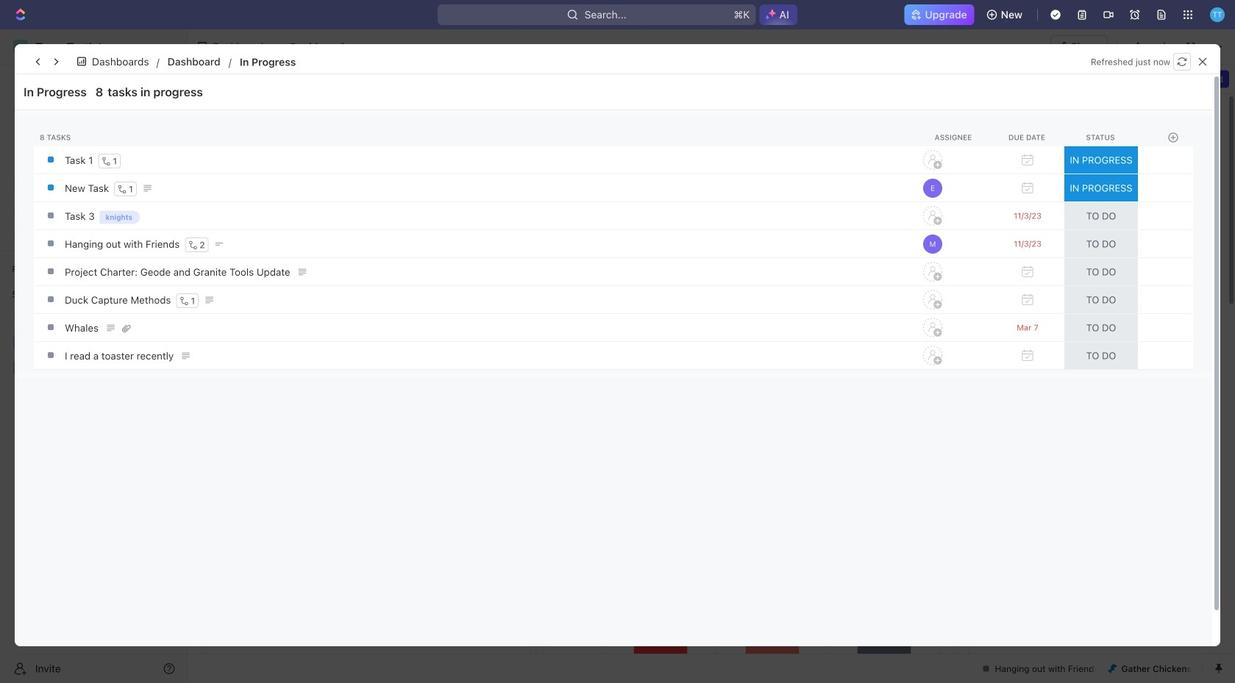 Task type: locate. For each thing, give the bounding box(es) containing it.
tree inside 'sidebar' navigation
[[6, 306, 181, 430]]

tree
[[6, 306, 181, 430]]

drumstick bite image
[[1108, 665, 1117, 674]]

None text field
[[290, 38, 610, 56]]

sidebar navigation
[[0, 29, 188, 683]]



Task type: vqa. For each thing, say whether or not it's contained in the screenshot.
Clear search icon
no



